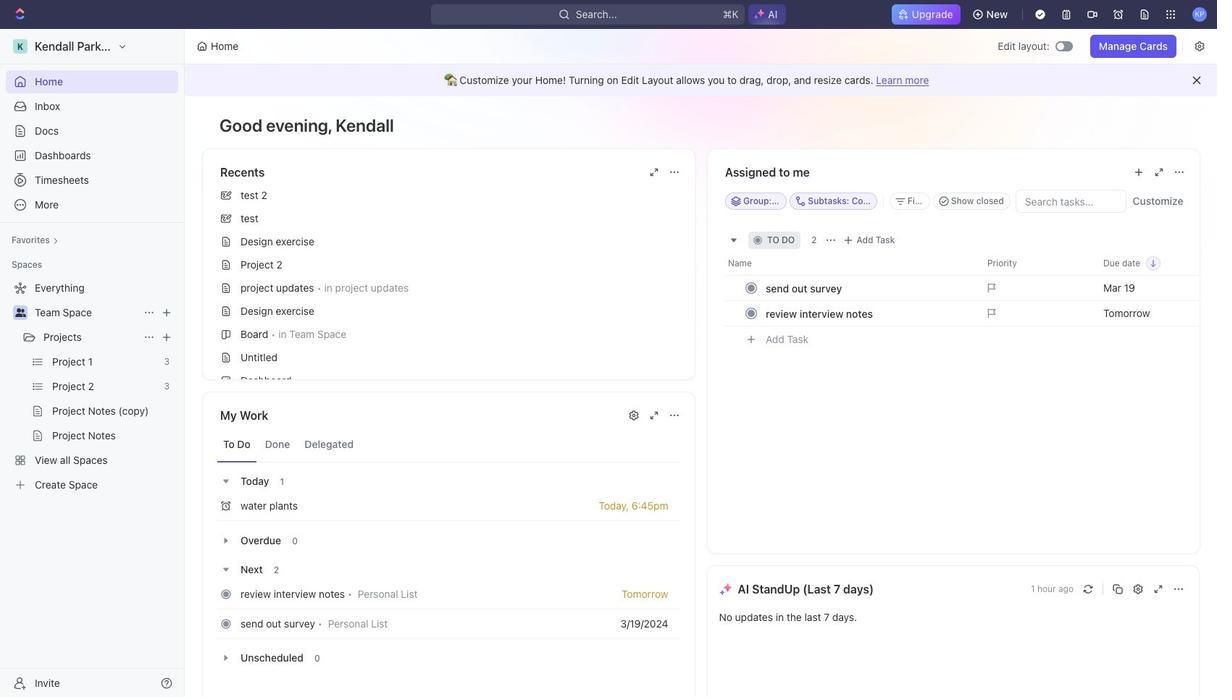 Task type: describe. For each thing, give the bounding box(es) containing it.
sidebar navigation
[[0, 29, 188, 698]]

Search tasks... text field
[[1016, 191, 1125, 212]]



Task type: vqa. For each thing, say whether or not it's contained in the screenshot.
KENDALL PARKS'S WORKSPACE, , element
yes



Task type: locate. For each thing, give the bounding box(es) containing it.
tree
[[6, 277, 178, 497]]

user group image
[[15, 309, 26, 317]]

tab list
[[217, 427, 680, 463]]

alert
[[185, 64, 1217, 96]]

tree inside the sidebar navigation
[[6, 277, 178, 497]]

kendall parks's workspace, , element
[[13, 39, 28, 54]]



